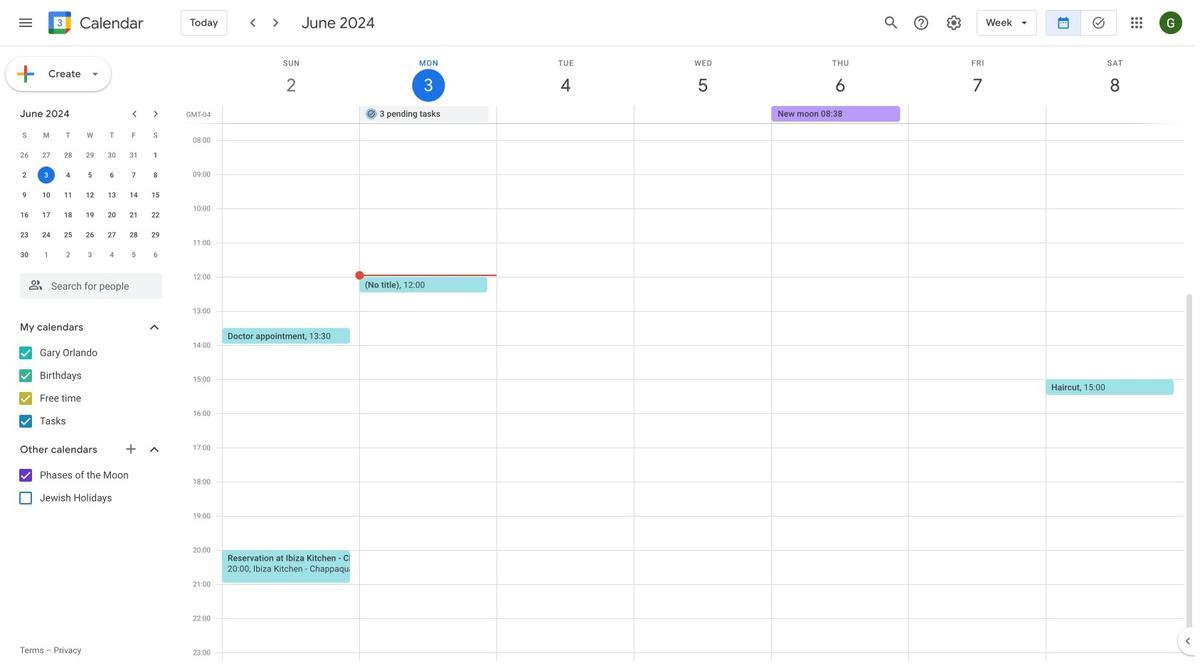 Task type: describe. For each thing, give the bounding box(es) containing it.
21 element
[[125, 206, 142, 223]]

may 28 element
[[60, 147, 77, 164]]

tuesday, june 4 element
[[497, 46, 635, 106]]

26 element
[[81, 226, 99, 243]]

29 element
[[147, 226, 164, 243]]

other calendars list
[[3, 464, 176, 510]]

main drawer image
[[17, 14, 34, 31]]

may 30 element
[[103, 147, 120, 164]]

july 6 element
[[147, 246, 164, 263]]

7 element
[[125, 167, 142, 184]]

11 element
[[60, 186, 77, 204]]

6 element
[[103, 167, 120, 184]]

5 element
[[81, 167, 99, 184]]

14 element
[[125, 186, 142, 204]]

10 element
[[38, 186, 55, 204]]

28 element
[[125, 226, 142, 243]]

heading inside the calendar element
[[77, 15, 144, 32]]

calendar element
[[46, 9, 144, 40]]

june 2024 grid
[[14, 125, 167, 265]]

15 element
[[147, 186, 164, 204]]

16 element
[[16, 206, 33, 223]]

cell inside june 2024 grid
[[35, 165, 57, 185]]

24 element
[[38, 226, 55, 243]]

may 31 element
[[125, 147, 142, 164]]

27 element
[[103, 226, 120, 243]]

3, today element
[[38, 167, 55, 184]]



Task type: locate. For each thing, give the bounding box(es) containing it.
july 5 element
[[125, 246, 142, 263]]

saturday, june 8 element
[[1047, 46, 1184, 106]]

row
[[216, 106, 1195, 123], [14, 125, 167, 145], [14, 145, 167, 165], [14, 165, 167, 185], [14, 185, 167, 205], [14, 205, 167, 225], [14, 225, 167, 245], [14, 245, 167, 265]]

july 1 element
[[38, 246, 55, 263]]

8 element
[[147, 167, 164, 184]]

monday, june 3, today element
[[360, 46, 497, 106]]

july 2 element
[[60, 246, 77, 263]]

may 26 element
[[16, 147, 33, 164]]

13 element
[[103, 186, 120, 204]]

None search field
[[0, 268, 176, 299]]

1 element
[[147, 147, 164, 164]]

Search for people text field
[[28, 273, 154, 299]]

thursday, june 6 element
[[772, 46, 909, 106]]

add other calendars image
[[124, 442, 138, 456]]

heading
[[77, 15, 144, 32]]

20 element
[[103, 206, 120, 223]]

19 element
[[81, 206, 99, 223]]

9 element
[[16, 186, 33, 204]]

23 element
[[16, 226, 33, 243]]

friday, june 7 element
[[909, 46, 1047, 106]]

22 element
[[147, 206, 164, 223]]

settings menu image
[[946, 14, 963, 31]]

4 element
[[60, 167, 77, 184]]

row group
[[14, 145, 167, 265]]

30 element
[[16, 246, 33, 263]]

25 element
[[60, 226, 77, 243]]

may 27 element
[[38, 147, 55, 164]]

17 element
[[38, 206, 55, 223]]

july 3 element
[[81, 246, 99, 263]]

2 element
[[16, 167, 33, 184]]

cell
[[223, 106, 360, 123], [497, 106, 634, 123], [634, 106, 772, 123], [909, 106, 1046, 123], [1046, 106, 1183, 123], [35, 165, 57, 185]]

july 4 element
[[103, 246, 120, 263]]

grid
[[182, 46, 1195, 661]]

18 element
[[60, 206, 77, 223]]

12 element
[[81, 186, 99, 204]]

wednesday, june 5 element
[[635, 46, 772, 106]]

my calendars list
[[3, 342, 176, 433]]

sunday, june 2 element
[[223, 46, 360, 106]]

may 29 element
[[81, 147, 99, 164]]



Task type: vqa. For each thing, say whether or not it's contained in the screenshot.
THE MAY 31 element at the top of page
yes



